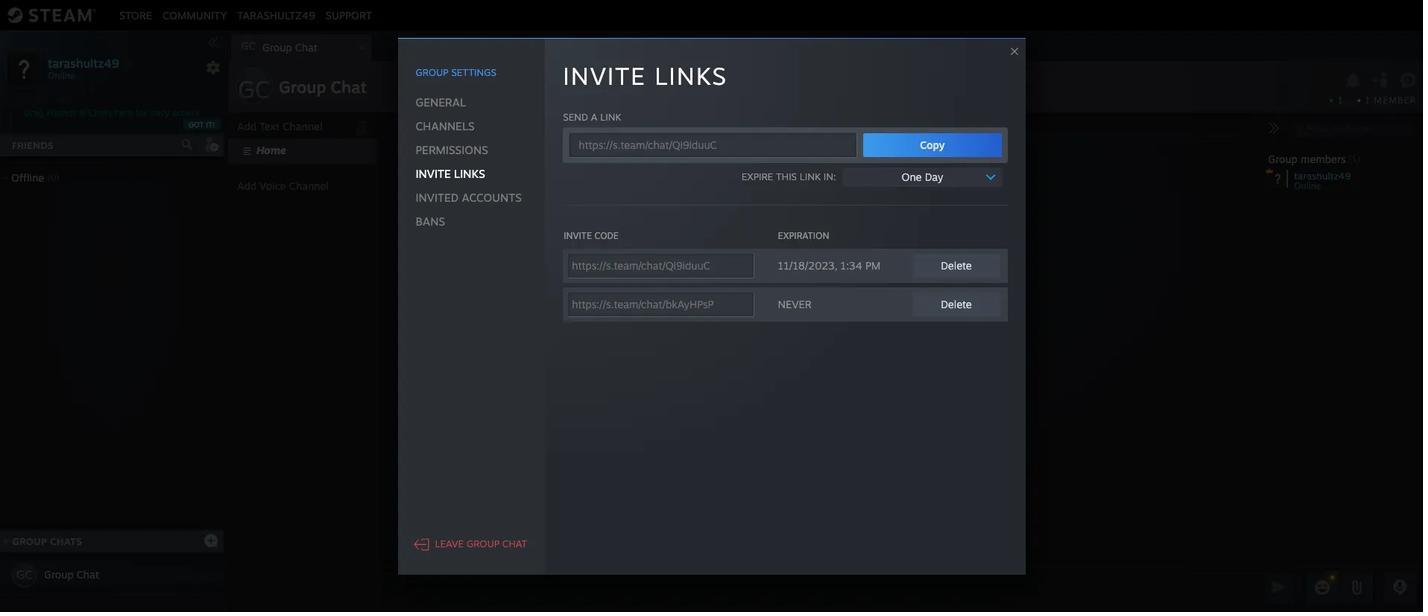 Task type: locate. For each thing, give the bounding box(es) containing it.
1 vertical spatial delete button
[[913, 293, 1000, 316]]

0 vertical spatial add
[[237, 120, 256, 133]]

channel for add text channel
[[283, 120, 322, 133]]

1
[[1338, 95, 1343, 106], [1365, 95, 1371, 106]]

invite links
[[563, 61, 727, 91], [416, 167, 485, 181]]

2 horizontal spatial tarashultz49
[[1294, 170, 1351, 182]]

channel right voice
[[289, 180, 329, 192]]

invite code
[[564, 230, 619, 242]]

community link
[[157, 9, 232, 21]]

0 horizontal spatial invite links
[[416, 167, 485, 181]]

close this tab image
[[354, 43, 369, 52]]

for
[[136, 107, 147, 119]]

link right "a"
[[600, 111, 621, 123]]

1 horizontal spatial tarashultz49
[[237, 9, 315, 21]]

link for a
[[600, 111, 621, 123]]

1 left member
[[1365, 95, 1371, 106]]

0 vertical spatial links
[[655, 61, 727, 91]]

0 vertical spatial delete
[[941, 259, 972, 272]]

delete
[[941, 259, 972, 272], [941, 298, 972, 310]]

chat inside gc group chat
[[295, 41, 318, 54]]

submit image
[[1269, 578, 1289, 597]]

0 horizontal spatial links
[[454, 167, 485, 181]]

gc
[[241, 40, 255, 52], [238, 75, 270, 104], [16, 568, 33, 583]]

0 vertical spatial delete button
[[913, 254, 1000, 278]]

invite up "a"
[[563, 61, 646, 91]]

1 horizontal spatial invite links
[[563, 61, 727, 91]]

invite links down permissions
[[416, 167, 485, 181]]

invite left code at left
[[564, 230, 592, 242]]

tarashultz49 up '&'
[[48, 56, 119, 70]]

Filter by Name text field
[[1289, 119, 1417, 139]]

delete for 11/18/2023, 1:34 pm
[[941, 259, 972, 272]]

2 add from the top
[[237, 180, 256, 192]]

chats right '&'
[[88, 107, 112, 119]]

expiration
[[778, 230, 829, 242]]

invite
[[563, 61, 646, 91], [416, 167, 451, 181], [564, 230, 592, 242]]

group members
[[1268, 153, 1346, 165]]

0 horizontal spatial link
[[600, 111, 621, 123]]

settings
[[451, 66, 496, 78]]

0 horizontal spatial chats
[[50, 536, 82, 548]]

tarashultz49 link
[[232, 9, 320, 21]]

1 vertical spatial add
[[237, 180, 256, 192]]

0 vertical spatial channel
[[283, 120, 322, 133]]

1 vertical spatial links
[[454, 167, 485, 181]]

add for add voice channel
[[237, 180, 256, 192]]

text
[[259, 120, 280, 133]]

gc down collapse chats list image
[[16, 568, 33, 583]]

channel for add voice channel
[[289, 180, 329, 192]]

add
[[237, 120, 256, 133], [237, 180, 256, 192]]

1:34
[[841, 259, 862, 272]]

here
[[115, 107, 133, 119]]

one day
[[902, 170, 943, 183]]

add left text
[[237, 120, 256, 133]]

1 vertical spatial tarashultz49
[[48, 56, 119, 70]]

gc up text
[[238, 75, 270, 104]]

friends left '&'
[[46, 107, 77, 119]]

add a friend image
[[203, 136, 219, 153]]

chat down close this tab image
[[331, 77, 367, 97]]

1 delete button from the top
[[913, 254, 1000, 278]]

add left voice
[[237, 180, 256, 192]]

invite up invited
[[416, 167, 451, 181]]

add for add text channel
[[237, 120, 256, 133]]

1 delete from the top
[[941, 259, 972, 272]]

1 vertical spatial channel
[[289, 180, 329, 192]]

channel
[[283, 120, 322, 133], [289, 180, 329, 192]]

0 horizontal spatial group chat
[[44, 569, 99, 581]]

chats
[[88, 107, 112, 119], [50, 536, 82, 548]]

17,
[[647, 132, 657, 141]]

store
[[119, 9, 152, 21]]

0 horizontal spatial 1
[[1338, 95, 1343, 106]]

drag
[[24, 107, 44, 119]]

send special image
[[1348, 579, 1366, 597]]

chat
[[295, 41, 318, 54], [331, 77, 367, 97], [502, 538, 527, 550], [77, 569, 99, 581]]

links up 2023 in the left top of the page
[[655, 61, 727, 91]]

2 vertical spatial invite
[[564, 230, 592, 242]]

chat down tarashultz49 link
[[295, 41, 318, 54]]

link left in: on the right of the page
[[800, 171, 821, 183]]

2 1 from the left
[[1365, 95, 1371, 106]]

tarashultz49 down the members
[[1294, 170, 1351, 182]]

send
[[563, 111, 588, 123]]

0 vertical spatial chats
[[88, 107, 112, 119]]

None text field
[[569, 132, 857, 158], [382, 570, 1259, 607], [569, 132, 857, 158], [382, 570, 1259, 607]]

1 1 from the left
[[1338, 95, 1343, 106]]

drag friends & chats here for easy access
[[24, 107, 199, 119]]

tarashultz49 up gc group chat
[[237, 9, 315, 21]]

friends
[[46, 107, 77, 119], [12, 139, 53, 151]]

store link
[[114, 9, 157, 21]]

0 vertical spatial link
[[600, 111, 621, 123]]

links
[[655, 61, 727, 91], [454, 167, 485, 181]]

manage friends list settings image
[[206, 60, 221, 75]]

1 vertical spatial group chat
[[44, 569, 99, 581]]

group
[[262, 41, 292, 54], [416, 66, 448, 78], [279, 77, 326, 97], [1268, 153, 1298, 165], [12, 536, 47, 548], [467, 538, 499, 550], [44, 569, 74, 581]]

1 vertical spatial delete
[[941, 298, 972, 310]]

manage notification settings image
[[1343, 72, 1362, 89]]

general
[[416, 95, 466, 109]]

expire
[[741, 171, 773, 183]]

link
[[600, 111, 621, 123], [800, 171, 821, 183]]

group inside gc group chat
[[262, 41, 292, 54]]

None text field
[[567, 253, 754, 278], [567, 292, 754, 317], [567, 253, 754, 278], [567, 292, 754, 317]]

leave group chat
[[435, 538, 527, 550]]

1 add from the top
[[237, 120, 256, 133]]

2 delete button from the top
[[913, 293, 1000, 316]]

1 up filter by name text box
[[1338, 95, 1343, 106]]

channels
[[416, 119, 475, 133]]

add text channel
[[237, 120, 322, 133]]

manage group chat settings image
[[1400, 72, 1419, 91]]

chats right collapse chats list image
[[50, 536, 82, 548]]

1 vertical spatial link
[[800, 171, 821, 183]]

1 horizontal spatial 1
[[1365, 95, 1371, 106]]

1 vertical spatial invite
[[416, 167, 451, 181]]

1 for 1 member
[[1365, 95, 1371, 106]]

0 vertical spatial tarashultz49
[[237, 9, 315, 21]]

group chat down group chats
[[44, 569, 99, 581]]

invite links up 17,
[[563, 61, 727, 91]]

1 horizontal spatial link
[[800, 171, 821, 183]]

0 vertical spatial gc
[[241, 40, 255, 52]]

gc down tarashultz49 link
[[241, 40, 255, 52]]

group chat
[[279, 77, 367, 97], [44, 569, 99, 581]]

2 delete from the top
[[941, 298, 972, 310]]

tarashultz49
[[237, 9, 315, 21], [48, 56, 119, 70], [1294, 170, 1351, 182]]

online
[[1294, 180, 1321, 192]]

create a group chat image
[[204, 533, 218, 548]]

code
[[594, 230, 619, 242]]

collapse member list image
[[1268, 122, 1280, 134]]

friends down drag
[[12, 139, 53, 151]]

0 vertical spatial group chat
[[279, 77, 367, 97]]

group chat down close this tab image
[[279, 77, 367, 97]]

delete button
[[913, 254, 1000, 278], [913, 293, 1000, 316]]

channel right text
[[283, 120, 322, 133]]

links up invited accounts
[[454, 167, 485, 181]]

1 vertical spatial invite links
[[416, 167, 485, 181]]

0 vertical spatial friends
[[46, 107, 77, 119]]



Task type: vqa. For each thing, say whether or not it's contained in the screenshot.
reserved. on the left
no



Task type: describe. For each thing, give the bounding box(es) containing it.
link for this
[[800, 171, 821, 183]]

1 horizontal spatial group chat
[[279, 77, 367, 97]]

0 vertical spatial invite
[[563, 61, 646, 91]]

delete button for 11/18/2023, 1:34 pm
[[913, 254, 1000, 278]]

group settings
[[416, 66, 496, 78]]

support
[[326, 9, 372, 21]]

tarashultz49 online
[[1294, 170, 1351, 192]]

home
[[256, 144, 286, 157]]

gc group chat
[[241, 40, 318, 54]]

copy
[[920, 138, 945, 151]]

delete button for never
[[913, 293, 1000, 316]]

1 vertical spatial friends
[[12, 139, 53, 151]]

11/18/2023, 1:34 pm
[[778, 259, 880, 272]]

expire this link in:
[[741, 171, 836, 183]]

november
[[609, 132, 645, 141]]

pm
[[865, 259, 880, 272]]

1 for 1
[[1338, 95, 1343, 106]]

a
[[591, 111, 597, 123]]

send a link
[[563, 111, 621, 123]]

0 horizontal spatial tarashultz49
[[48, 56, 119, 70]]

11/18/2023,
[[778, 259, 837, 272]]

voice
[[259, 180, 286, 192]]

invited
[[416, 190, 459, 205]]

group chats
[[12, 536, 82, 548]]

add voice channel
[[237, 180, 329, 192]]

friday,
[[584, 132, 606, 141]]

copy button
[[863, 133, 1002, 157]]

search my friends list image
[[180, 138, 194, 151]]

collapse chats list image
[[0, 539, 17, 545]]

leave
[[435, 538, 464, 550]]

invited accounts
[[416, 190, 522, 205]]

gc inside gc group chat
[[241, 40, 255, 52]]

in:
[[824, 171, 836, 183]]

0 vertical spatial invite links
[[563, 61, 727, 91]]

never
[[778, 298, 811, 310]]

bans
[[416, 214, 445, 228]]

access
[[172, 107, 199, 119]]

1 member
[[1365, 95, 1416, 106]]

friday, november 17, 2023
[[584, 132, 678, 141]]

2 vertical spatial gc
[[16, 568, 33, 583]]

support link
[[320, 9, 377, 21]]

one
[[902, 170, 922, 183]]

1 vertical spatial gc
[[238, 75, 270, 104]]

this
[[776, 171, 797, 183]]

member
[[1374, 95, 1416, 106]]

1 horizontal spatial chats
[[88, 107, 112, 119]]

1 horizontal spatial links
[[655, 61, 727, 91]]

offline
[[11, 171, 44, 184]]

permissions
[[416, 143, 488, 157]]

accounts
[[462, 190, 522, 205]]

members
[[1301, 153, 1346, 165]]

1 vertical spatial chats
[[50, 536, 82, 548]]

day
[[925, 170, 943, 183]]

invite a friend to this group chat image
[[1372, 71, 1391, 90]]

&
[[79, 107, 86, 119]]

easy
[[150, 107, 169, 119]]

chat right leave
[[502, 538, 527, 550]]

2 vertical spatial tarashultz49
[[1294, 170, 1351, 182]]

unpin channel list image
[[352, 116, 371, 136]]

community
[[163, 9, 227, 21]]

chat down group chats
[[77, 569, 99, 581]]

2023
[[659, 132, 678, 141]]

delete for never
[[941, 298, 972, 310]]



